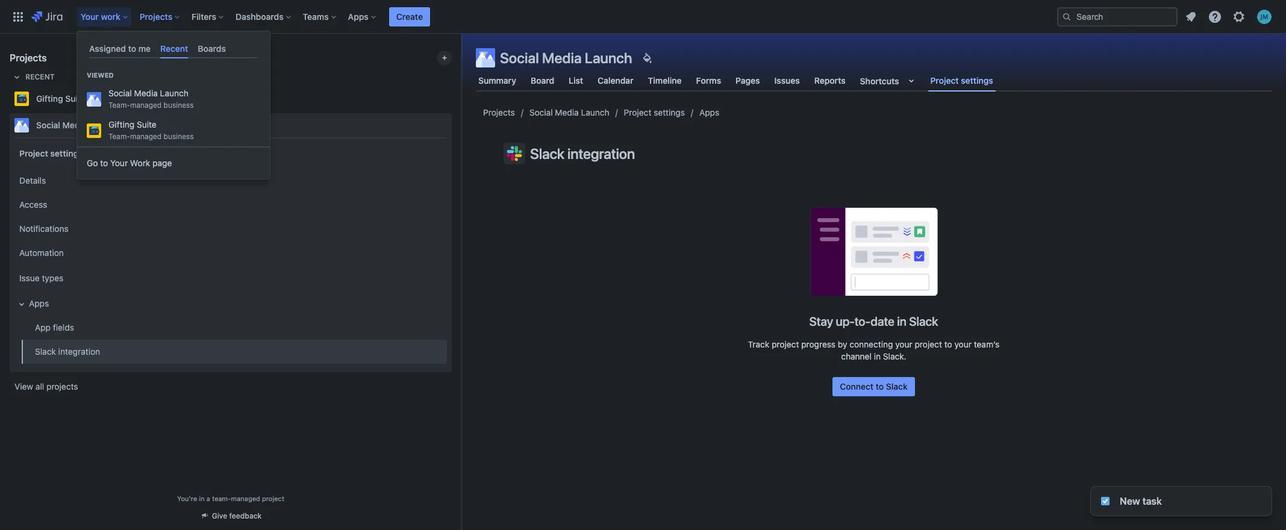Task type: vqa. For each thing, say whether or not it's contained in the screenshot.
settings within the group
yes



Task type: describe. For each thing, give the bounding box(es) containing it.
project settings inside "tab list"
[[930, 75, 993, 85]]

project
[[262, 495, 284, 502]]

summary link
[[476, 70, 519, 92]]

gifting suite
[[36, 93, 86, 104]]

you're in a team-managed project
[[177, 495, 284, 502]]

social down board link
[[529, 107, 553, 117]]

apps for apps dropdown button
[[348, 11, 369, 21]]

media inside social media launch team-managed business
[[134, 88, 158, 98]]

add to starred image
[[448, 118, 463, 133]]

gifting for gifting suite team-managed business
[[108, 119, 134, 130]]

project for group containing project settings
[[19, 148, 48, 158]]

apps inside button
[[29, 298, 49, 308]]

work
[[130, 158, 150, 168]]

forms
[[696, 75, 721, 86]]

notifications
[[19, 223, 68, 234]]

create project image
[[440, 53, 449, 63]]

give
[[212, 511, 227, 521]]

projects button
[[136, 7, 184, 26]]

work
[[101, 11, 120, 21]]

team- inside gifting suite team-managed business
[[108, 132, 130, 141]]

banner containing your work
[[0, 0, 1286, 34]]

create
[[396, 11, 423, 21]]

search image
[[1062, 12, 1072, 21]]

issue types
[[19, 273, 63, 283]]

tab list containing assigned to me
[[84, 39, 263, 59]]

slack
[[35, 346, 56, 356]]

project inside "tab list"
[[930, 75, 959, 85]]

social up summary
[[500, 49, 539, 66]]

give feedback button
[[193, 506, 269, 526]]

dashboards
[[236, 11, 284, 21]]

projects for projects link
[[483, 107, 515, 117]]

calendar link
[[595, 70, 636, 92]]

app fields link
[[22, 316, 447, 340]]

automation
[[19, 247, 64, 258]]

pages link
[[733, 70, 762, 92]]

board link
[[528, 70, 557, 92]]

a
[[207, 495, 210, 502]]

sidebar navigation image
[[448, 48, 475, 72]]

me
[[138, 43, 151, 54]]

forms link
[[694, 70, 724, 92]]

suite for gifting suite team-managed business
[[137, 119, 156, 130]]

1 horizontal spatial your
[[110, 158, 128, 168]]

go
[[87, 158, 98, 168]]

projects link
[[483, 105, 515, 120]]

settings image
[[1232, 9, 1246, 24]]

help image
[[1208, 9, 1222, 24]]

collapse recent projects image
[[10, 70, 24, 84]]

media up "list"
[[542, 49, 582, 66]]

slack integration link
[[22, 340, 447, 364]]

apps for apps link
[[699, 107, 719, 117]]

assigned
[[89, 43, 126, 54]]

reports
[[814, 75, 846, 86]]

apps button
[[14, 292, 447, 316]]

details link
[[14, 169, 447, 193]]

new
[[1120, 496, 1140, 507]]

apps button
[[344, 7, 381, 26]]

page
[[153, 158, 172, 168]]

task icon image
[[1101, 496, 1110, 506]]

tab list containing project settings
[[469, 70, 1279, 92]]

create button
[[389, 7, 430, 26]]

view
[[14, 381, 33, 392]]

managed for you're
[[231, 495, 260, 502]]

team- inside social media launch team-managed business
[[108, 101, 130, 110]]

your work
[[81, 11, 120, 21]]

list
[[569, 75, 583, 86]]

issue types link
[[14, 265, 447, 292]]

issue
[[19, 273, 40, 283]]

settings inside "tab list"
[[961, 75, 993, 85]]

all
[[35, 381, 44, 392]]

notifications image
[[1184, 9, 1198, 24]]

0 horizontal spatial recent
[[25, 72, 55, 81]]

assigned to me
[[89, 43, 151, 54]]

details
[[19, 175, 46, 185]]

filters
[[192, 11, 216, 21]]

task
[[1143, 496, 1162, 507]]

to for your
[[100, 158, 108, 168]]

social inside social media launch team-managed business
[[108, 88, 132, 98]]

automation link
[[14, 241, 447, 265]]

you're
[[177, 495, 197, 502]]

Search field
[[1057, 7, 1178, 26]]

add to starred image
[[448, 92, 463, 106]]

issues
[[775, 75, 800, 86]]

boards
[[198, 43, 226, 54]]

new task
[[1120, 496, 1162, 507]]

project settings for project settings "link"
[[624, 107, 685, 117]]

gifting suite link
[[10, 87, 447, 111]]

types
[[42, 273, 63, 283]]

new task button
[[1091, 487, 1272, 516]]

view all projects
[[14, 381, 78, 392]]

timeline
[[648, 75, 682, 86]]

projects
[[46, 381, 78, 392]]



Task type: locate. For each thing, give the bounding box(es) containing it.
0 horizontal spatial projects
[[10, 52, 47, 63]]

2 vertical spatial social media launch
[[36, 120, 118, 130]]

social media launch down gifting suite
[[36, 120, 118, 130]]

recent right me
[[160, 43, 188, 54]]

project up 'details'
[[19, 148, 48, 158]]

project settings inside group
[[19, 148, 83, 158]]

suite
[[65, 93, 86, 104], [137, 119, 156, 130]]

suite inside gifting suite team-managed business
[[137, 119, 156, 130]]

access link
[[14, 193, 447, 217]]

1 horizontal spatial suite
[[137, 119, 156, 130]]

launch up gifting suite team-managed business
[[160, 88, 188, 98]]

calendar
[[598, 75, 634, 86]]

0 vertical spatial settings
[[961, 75, 993, 85]]

0 vertical spatial project settings
[[930, 75, 993, 85]]

dashboards button
[[232, 7, 296, 26]]

team- up 'go to your work page'
[[108, 132, 130, 141]]

team-
[[212, 495, 231, 502]]

app fields
[[35, 322, 74, 332]]

0 horizontal spatial project settings
[[19, 148, 83, 158]]

set background color image
[[640, 51, 654, 65]]

social media launch up "list"
[[500, 49, 632, 66]]

to left me
[[128, 43, 136, 54]]

2 business from the top
[[164, 132, 194, 141]]

social media launch link down gifting suite link
[[10, 113, 447, 137]]

appswitcher icon image
[[11, 9, 25, 24]]

social media launch link down list link
[[529, 105, 609, 120]]

0 vertical spatial to
[[128, 43, 136, 54]]

social
[[500, 49, 539, 66], [108, 88, 132, 98], [529, 107, 553, 117], [36, 120, 60, 130]]

projects down summary link
[[483, 107, 515, 117]]

media down gifting suite
[[62, 120, 87, 130]]

2 horizontal spatial apps
[[699, 107, 719, 117]]

projects
[[140, 11, 172, 21], [10, 52, 47, 63], [483, 107, 515, 117]]

recent right collapse recent projects icon
[[25, 72, 55, 81]]

0 horizontal spatial tab list
[[84, 39, 263, 59]]

team- down viewed
[[108, 101, 130, 110]]

1 vertical spatial settings
[[654, 107, 685, 117]]

1 horizontal spatial project settings
[[624, 107, 685, 117]]

social media launch down list link
[[529, 107, 609, 117]]

2 vertical spatial apps
[[29, 298, 49, 308]]

settings inside group
[[50, 148, 83, 158]]

apps
[[348, 11, 369, 21], [699, 107, 719, 117], [29, 298, 49, 308]]

social down gifting suite
[[36, 120, 60, 130]]

0 horizontal spatial settings
[[50, 148, 83, 158]]

launch
[[585, 49, 632, 66], [160, 88, 188, 98], [581, 107, 609, 117], [89, 120, 118, 130]]

managed inside gifting suite team-managed business
[[130, 132, 162, 141]]

settings for project settings "link"
[[654, 107, 685, 117]]

0 vertical spatial business
[[164, 101, 194, 110]]

managed inside social media launch team-managed business
[[130, 101, 162, 110]]

reports link
[[812, 70, 848, 92]]

group containing project settings
[[12, 137, 447, 371]]

2 vertical spatial project settings
[[19, 148, 83, 158]]

0 vertical spatial recent
[[160, 43, 188, 54]]

app
[[35, 322, 51, 332]]

jira image
[[31, 9, 63, 24], [31, 9, 63, 24]]

1 horizontal spatial apps
[[348, 11, 369, 21]]

settings
[[961, 75, 993, 85], [654, 107, 685, 117], [50, 148, 83, 158]]

project for project settings "link"
[[624, 107, 652, 117]]

banner
[[0, 0, 1286, 34]]

1 horizontal spatial recent
[[160, 43, 188, 54]]

expand image
[[14, 297, 29, 311]]

1 vertical spatial project settings
[[624, 107, 685, 117]]

0 vertical spatial project
[[930, 75, 959, 85]]

1 horizontal spatial gifting
[[108, 119, 134, 130]]

managed up feedback
[[231, 495, 260, 502]]

1 vertical spatial your
[[110, 158, 128, 168]]

launch up calendar
[[585, 49, 632, 66]]

1 vertical spatial social media launch
[[529, 107, 609, 117]]

gifting inside gifting suite team-managed business
[[108, 119, 134, 130]]

2 vertical spatial settings
[[50, 148, 83, 158]]

1 vertical spatial tab list
[[469, 70, 1279, 92]]

managed for social
[[130, 101, 162, 110]]

projects inside dropdown button
[[140, 11, 172, 21]]

1 horizontal spatial to
[[128, 43, 136, 54]]

tab list
[[84, 39, 263, 59], [469, 70, 1279, 92]]

projects up me
[[140, 11, 172, 21]]

media down list link
[[555, 107, 579, 117]]

1 vertical spatial suite
[[137, 119, 156, 130]]

0 horizontal spatial project
[[19, 148, 48, 158]]

1 vertical spatial team-
[[108, 132, 130, 141]]

suite for gifting suite
[[65, 93, 86, 104]]

launch down list link
[[581, 107, 609, 117]]

0 vertical spatial tab list
[[84, 39, 263, 59]]

0 vertical spatial team-
[[108, 101, 130, 110]]

managed
[[130, 101, 162, 110], [130, 132, 162, 141], [231, 495, 260, 502]]

0 horizontal spatial gifting
[[36, 93, 63, 104]]

teams button
[[299, 7, 341, 26]]

1 vertical spatial project
[[624, 107, 652, 117]]

2 team- from the top
[[108, 132, 130, 141]]

board
[[531, 75, 554, 86]]

0 horizontal spatial to
[[100, 158, 108, 168]]

project inside group
[[19, 148, 48, 158]]

launch up go
[[89, 120, 118, 130]]

apps down forms 'link'
[[699, 107, 719, 117]]

1 vertical spatial apps
[[699, 107, 719, 117]]

issues link
[[772, 70, 802, 92]]

social media launch link
[[529, 105, 609, 120], [10, 113, 447, 137]]

project down calendar link
[[624, 107, 652, 117]]

project right shortcuts dropdown button
[[930, 75, 959, 85]]

managed up work
[[130, 132, 162, 141]]

business inside social media launch team-managed business
[[164, 101, 194, 110]]

notifications link
[[14, 217, 447, 241]]

group
[[12, 137, 447, 371], [12, 165, 447, 368]]

business up gifting suite team-managed business
[[164, 101, 194, 110]]

business inside gifting suite team-managed business
[[164, 132, 194, 141]]

shortcuts button
[[858, 70, 921, 92]]

0 vertical spatial your
[[81, 11, 99, 21]]

gifting
[[36, 93, 63, 104], [108, 119, 134, 130]]

gifting for gifting suite
[[36, 93, 63, 104]]

project settings link
[[624, 105, 685, 120]]

1 horizontal spatial projects
[[140, 11, 172, 21]]

to right go
[[100, 158, 108, 168]]

0 vertical spatial suite
[[65, 93, 86, 104]]

2 vertical spatial project
[[19, 148, 48, 158]]

1 group from the top
[[12, 137, 447, 371]]

to for me
[[128, 43, 136, 54]]

2 vertical spatial projects
[[483, 107, 515, 117]]

go to your work page link
[[77, 151, 270, 175]]

1 vertical spatial recent
[[25, 72, 55, 81]]

apps inside dropdown button
[[348, 11, 369, 21]]

timeline link
[[646, 70, 684, 92]]

teams
[[303, 11, 329, 21]]

1 horizontal spatial settings
[[654, 107, 685, 117]]

pages
[[736, 75, 760, 86]]

2 horizontal spatial settings
[[961, 75, 993, 85]]

to
[[128, 43, 136, 54], [100, 158, 108, 168]]

launch inside social media launch team-managed business
[[160, 88, 188, 98]]

1 horizontal spatial tab list
[[469, 70, 1279, 92]]

your
[[81, 11, 99, 21], [110, 158, 128, 168]]

list link
[[566, 70, 586, 92]]

1 business from the top
[[164, 101, 194, 110]]

media
[[542, 49, 582, 66], [134, 88, 158, 98], [555, 107, 579, 117], [62, 120, 87, 130]]

your inside "popup button"
[[81, 11, 99, 21]]

summary
[[478, 75, 516, 86]]

1 vertical spatial projects
[[10, 52, 47, 63]]

social media launch
[[500, 49, 632, 66], [529, 107, 609, 117], [36, 120, 118, 130]]

0 horizontal spatial suite
[[65, 93, 86, 104]]

social media launch team-managed business
[[108, 88, 194, 110]]

managed up gifting suite team-managed business
[[130, 101, 162, 110]]

apps up app
[[29, 298, 49, 308]]

1 horizontal spatial social media launch link
[[529, 105, 609, 120]]

integration
[[58, 346, 100, 356]]

2 vertical spatial managed
[[231, 495, 260, 502]]

1 vertical spatial managed
[[130, 132, 162, 141]]

2 horizontal spatial project
[[930, 75, 959, 85]]

projects up collapse recent projects icon
[[10, 52, 47, 63]]

0 vertical spatial managed
[[130, 101, 162, 110]]

business
[[164, 101, 194, 110], [164, 132, 194, 141]]

team-
[[108, 101, 130, 110], [108, 132, 130, 141]]

slack integration
[[35, 346, 100, 356]]

gifting suite team-managed business
[[108, 119, 194, 141]]

in
[[199, 495, 205, 502]]

group containing details
[[12, 165, 447, 368]]

settings for group containing project settings
[[50, 148, 83, 158]]

apps right teams popup button
[[348, 11, 369, 21]]

1 team- from the top
[[108, 101, 130, 110]]

settings inside project settings "link"
[[654, 107, 685, 117]]

0 horizontal spatial social media launch link
[[10, 113, 447, 137]]

1 vertical spatial business
[[164, 132, 194, 141]]

apps link
[[699, 105, 719, 120]]

2 horizontal spatial projects
[[483, 107, 515, 117]]

2 group from the top
[[12, 165, 447, 368]]

media up gifting suite team-managed business
[[134, 88, 158, 98]]

0 horizontal spatial your
[[81, 11, 99, 21]]

project settings for group containing project settings
[[19, 148, 83, 158]]

projects for the projects dropdown button
[[140, 11, 172, 21]]

2 horizontal spatial project settings
[[930, 75, 993, 85]]

give feedback
[[212, 511, 262, 521]]

0 horizontal spatial apps
[[29, 298, 49, 308]]

your work button
[[77, 7, 132, 26]]

1 vertical spatial to
[[100, 158, 108, 168]]

view all projects link
[[10, 376, 452, 398]]

0 vertical spatial gifting
[[36, 93, 63, 104]]

1 horizontal spatial project
[[624, 107, 652, 117]]

viewed
[[87, 71, 114, 79]]

0 vertical spatial apps
[[348, 11, 369, 21]]

social down viewed
[[108, 88, 132, 98]]

recent inside "tab list"
[[160, 43, 188, 54]]

business up go to your work page link
[[164, 132, 194, 141]]

0 vertical spatial social media launch
[[500, 49, 632, 66]]

feedback
[[229, 511, 262, 521]]

fields
[[53, 322, 74, 332]]

project inside "link"
[[624, 107, 652, 117]]

go to your work page
[[87, 158, 172, 168]]

0 vertical spatial projects
[[140, 11, 172, 21]]

shortcuts
[[860, 76, 899, 86]]

access
[[19, 199, 47, 209]]

your profile and settings image
[[1257, 9, 1272, 24]]

filters button
[[188, 7, 228, 26]]

project
[[930, 75, 959, 85], [624, 107, 652, 117], [19, 148, 48, 158]]

primary element
[[7, 0, 1057, 33]]

1 vertical spatial gifting
[[108, 119, 134, 130]]



